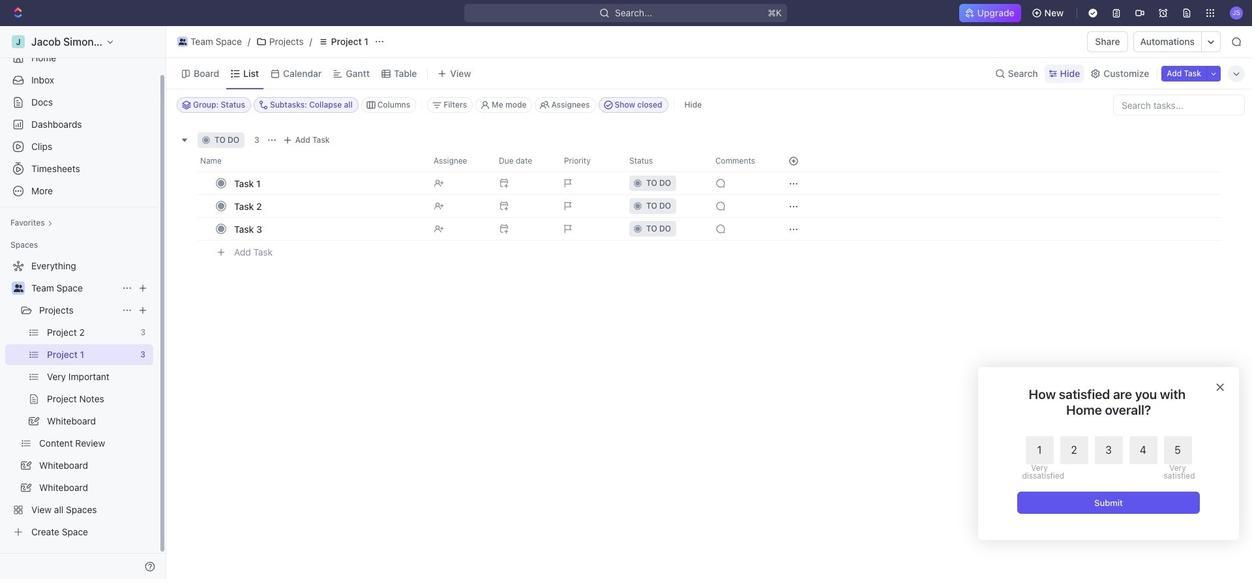 Task type: describe. For each thing, give the bounding box(es) containing it.
tree inside sidebar navigation
[[5, 256, 153, 543]]

user group image inside tree
[[13, 284, 23, 292]]

jacob simon's workspace, , element
[[12, 35, 25, 48]]



Task type: locate. For each thing, give the bounding box(es) containing it.
sidebar navigation
[[0, 26, 169, 579]]

0 vertical spatial user group image
[[179, 38, 187, 45]]

1 vertical spatial user group image
[[13, 284, 23, 292]]

dialog
[[979, 367, 1240, 540]]

tree
[[5, 256, 153, 543]]

option group
[[1023, 436, 1192, 480]]

user group image
[[179, 38, 187, 45], [13, 284, 23, 292]]

Search tasks... text field
[[1114, 95, 1245, 115]]

0 horizontal spatial user group image
[[13, 284, 23, 292]]

1 horizontal spatial user group image
[[179, 38, 187, 45]]



Task type: vqa. For each thing, say whether or not it's contained in the screenshot.
SIDEBAR Navigation
yes



